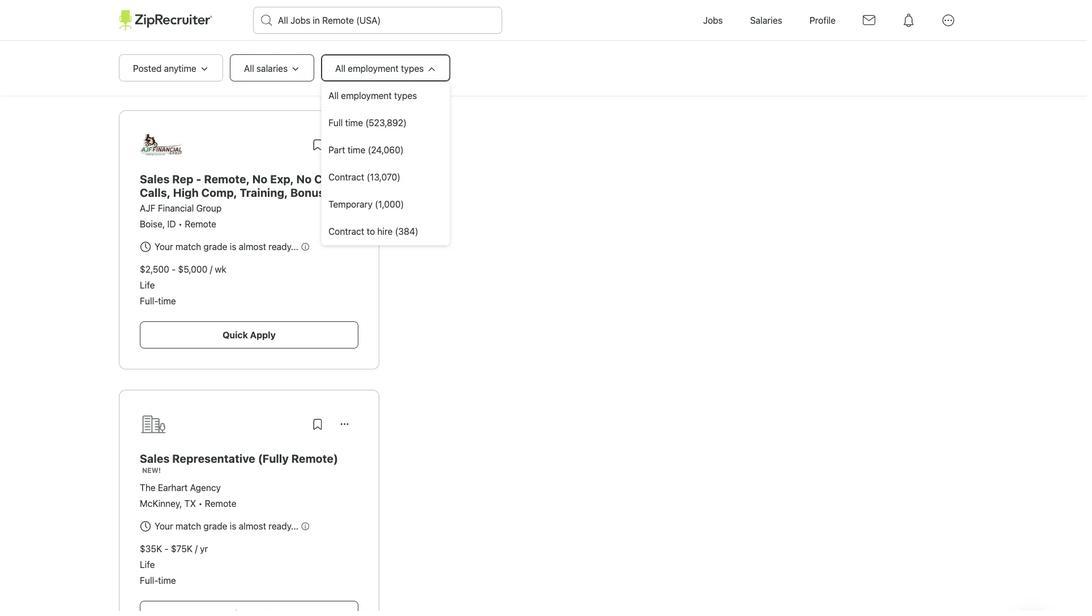 Task type: locate. For each thing, give the bounding box(es) containing it.
all employment types up all employment types button at top left
[[335, 63, 424, 74]]

- for sales rep - remote, no exp, no cold calls, high comp, training, bonus
[[172, 264, 176, 275]]

full- inside $2,500 - $5,000 / wk life full-time
[[140, 296, 158, 307]]

0 vertical spatial employment
[[348, 63, 399, 74]]

your for sales rep - remote, no exp, no cold calls, high comp, training, bonus
[[155, 242, 173, 252]]

match down tx
[[176, 521, 201, 532]]

/ left yr
[[195, 544, 198, 555]]

remote inside sales rep - remote, no exp, no cold calls, high comp, training, bonus ajf financial group boise, id • remote
[[185, 219, 216, 230]]

full time (523,892)
[[329, 118, 407, 128]]

remote down group on the left
[[185, 219, 216, 230]]

1 vertical spatial /
[[195, 544, 198, 555]]

2 match from the top
[[176, 521, 201, 532]]

$2,500 - $5,000 / wk life full-time
[[140, 264, 226, 307]]

1 vertical spatial full-
[[140, 576, 158, 587]]

0 vertical spatial your match grade is almost ready... button
[[139, 238, 310, 256]]

no up bonus
[[297, 172, 312, 185]]

types inside popup button
[[401, 63, 424, 74]]

apply
[[250, 330, 276, 341]]

tx
[[184, 499, 196, 509]]

quick apply
[[223, 330, 276, 341]]

563,757
[[119, 85, 153, 95]]

contract (13,070) button
[[322, 164, 450, 191]]

full-
[[140, 296, 158, 307], [140, 576, 158, 587]]

• inside 'the earhart agency mckinney, tx • remote'
[[198, 499, 203, 509]]

match up $5,000
[[176, 242, 201, 252]]

1 vertical spatial all employment types
[[329, 90, 417, 101]]

0 vertical spatial types
[[401, 63, 424, 74]]

1 vertical spatial match
[[176, 521, 201, 532]]

all employment types inside all employment types button
[[329, 90, 417, 101]]

0 vertical spatial match
[[176, 242, 201, 252]]

sales up new!
[[140, 452, 170, 465]]

2 life from the top
[[140, 560, 155, 571]]

all employment types inside all employment types popup button
[[335, 63, 424, 74]]

calls,
[[140, 186, 170, 199]]

1 your match grade is almost ready... from the top
[[155, 242, 299, 252]]

0 horizontal spatial no
[[252, 172, 268, 185]]

0 vertical spatial ready...
[[269, 242, 299, 252]]

posted
[[133, 63, 162, 74]]

2 almost from the top
[[239, 521, 266, 532]]

remote inside all jobs 563,757 jobs found in remote (usa)
[[210, 85, 242, 95]]

types for all employment types button at top left
[[394, 90, 417, 101]]

employment up all employment types button at top left
[[348, 63, 399, 74]]

•
[[178, 219, 182, 230], [198, 499, 203, 509]]

life inside $2,500 - $5,000 / wk life full-time
[[140, 280, 155, 291]]

life
[[140, 280, 155, 291], [140, 560, 155, 571]]

temporary
[[329, 199, 373, 210]]

grade
[[204, 242, 227, 252], [204, 521, 227, 532]]

time down $75k
[[158, 576, 176, 587]]

your match grade is almost ready... button up yr
[[139, 518, 310, 536]]

0 vertical spatial your
[[155, 242, 173, 252]]

1 vertical spatial sales
[[140, 452, 170, 465]]

types up all employment types button at top left
[[401, 63, 424, 74]]

your for sales representative (fully remote)
[[155, 521, 173, 532]]

types up (523,892)
[[394, 90, 417, 101]]

your down the mckinney,
[[155, 521, 173, 532]]

employment inside popup button
[[348, 63, 399, 74]]

remote
[[210, 85, 242, 95], [185, 219, 216, 230], [205, 499, 236, 509]]

$35k - $75k / yr life full-time
[[140, 544, 208, 587]]

1 vertical spatial contract
[[329, 226, 364, 237]]

training,
[[240, 186, 288, 199]]

- inside $2,500 - $5,000 / wk life full-time
[[172, 264, 176, 275]]

your down boise, id link
[[155, 242, 173, 252]]

1 your match grade is almost ready... button from the top
[[139, 238, 310, 256]]

time right part
[[348, 145, 366, 155]]

0 horizontal spatial /
[[195, 544, 198, 555]]

your match grade is almost ready...
[[155, 242, 299, 252], [155, 521, 299, 532]]

0 horizontal spatial •
[[178, 219, 182, 230]]

/ left 'wk'
[[210, 264, 213, 275]]

group
[[196, 203, 222, 214]]

all employment types button
[[321, 54, 451, 82]]

grade up yr
[[204, 521, 227, 532]]

contract for contract to hire (384)
[[329, 226, 364, 237]]

remote down agency
[[205, 499, 236, 509]]

rep
[[172, 172, 194, 185]]

part time (24,060)
[[329, 145, 404, 155]]

0 vertical spatial life
[[140, 280, 155, 291]]

jobs
[[142, 61, 173, 80], [155, 85, 172, 95]]

your match grade is almost ready... button for sales rep - remote, no exp, no cold calls, high comp, training, bonus
[[139, 238, 310, 256]]

all up full
[[329, 90, 339, 101]]

None button
[[331, 411, 359, 438]]

your
[[155, 242, 173, 252], [155, 521, 173, 532]]

employment up full time (523,892)
[[341, 90, 392, 101]]

no
[[252, 172, 268, 185], [297, 172, 312, 185]]

sales for rep
[[140, 172, 170, 185]]

2 your match grade is almost ready... from the top
[[155, 521, 299, 532]]

full- for sales representative (fully remote)
[[140, 576, 158, 587]]

all inside all jobs 563,757 jobs found in remote (usa)
[[119, 61, 138, 80]]

1 sales from the top
[[140, 172, 170, 185]]

1 vertical spatial your match grade is almost ready...
[[155, 521, 299, 532]]

0 horizontal spatial -
[[165, 544, 169, 555]]

2 contract from the top
[[329, 226, 364, 237]]

jobs down posted anytime
[[155, 85, 172, 95]]

remote,
[[204, 172, 250, 185]]

0 vertical spatial full-
[[140, 296, 158, 307]]

your match grade is almost ready... for sales rep - remote, no exp, no cold calls, high comp, training, bonus
[[155, 242, 299, 252]]

- inside $35k - $75k / yr life full-time
[[165, 544, 169, 555]]

all up 563,757
[[119, 61, 138, 80]]

sales representative (fully remote) new!
[[140, 452, 338, 475]]

1 horizontal spatial •
[[198, 499, 203, 509]]

is down sales rep - remote, no exp, no cold calls, high comp, training, bonus ajf financial group boise, id • remote
[[230, 242, 236, 252]]

your match grade is almost ready... up yr
[[155, 521, 299, 532]]

2 your match grade is almost ready... button from the top
[[139, 518, 310, 536]]

types
[[401, 63, 424, 74], [394, 90, 417, 101]]

(13,070)
[[367, 172, 401, 183]]

1 is from the top
[[230, 242, 236, 252]]

-
[[196, 172, 201, 185], [172, 264, 176, 275], [165, 544, 169, 555]]

sales
[[140, 172, 170, 185], [140, 452, 170, 465]]

0 vertical spatial •
[[178, 219, 182, 230]]

0 vertical spatial jobs
[[142, 61, 173, 80]]

almost
[[239, 242, 266, 252], [239, 521, 266, 532]]

2 full- from the top
[[140, 576, 158, 587]]

no up training,
[[252, 172, 268, 185]]

employment inside button
[[341, 90, 392, 101]]

all employment types up full time (523,892)
[[329, 90, 417, 101]]

• right id
[[178, 219, 182, 230]]

your match grade is almost ready... button for sales representative (fully remote)
[[139, 518, 310, 536]]

1 horizontal spatial no
[[297, 172, 312, 185]]

jobs up 563,757
[[142, 61, 173, 80]]

yr
[[200, 544, 208, 555]]

2 vertical spatial -
[[165, 544, 169, 555]]

/ inside $35k - $75k / yr life full-time
[[195, 544, 198, 555]]

id
[[167, 219, 176, 230]]

your match grade is almost ready... for sales representative (fully remote)
[[155, 521, 299, 532]]

all jobs 563,757 jobs found in remote (usa)
[[119, 61, 269, 95]]

(24,060)
[[368, 145, 404, 155]]

contract
[[329, 172, 364, 183], [329, 226, 364, 237]]

1 vertical spatial almost
[[239, 521, 266, 532]]

0 vertical spatial your match grade is almost ready...
[[155, 242, 299, 252]]

in
[[201, 85, 208, 95]]

- left $5,000
[[172, 264, 176, 275]]

2 your from the top
[[155, 521, 173, 532]]

contract left to
[[329, 226, 364, 237]]

1 ready... from the top
[[269, 242, 299, 252]]

2 ready... from the top
[[269, 521, 299, 532]]

all up (usa)
[[244, 63, 254, 74]]

all inside popup button
[[335, 63, 346, 74]]

remote inside 'the earhart agency mckinney, tx • remote'
[[205, 499, 236, 509]]

your match grade is almost ready... button
[[139, 238, 310, 256], [139, 518, 310, 536]]

time down $2,500
[[158, 296, 176, 307]]

all up all employment types button at top left
[[335, 63, 346, 74]]

1 vertical spatial -
[[172, 264, 176, 275]]

bonus
[[290, 186, 325, 199]]

sales rep - remote, no exp, no cold calls, high comp, training, bonus ajf financial group boise, id • remote
[[140, 172, 340, 230]]

all employment types
[[335, 63, 424, 74], [329, 90, 417, 101]]

1 vertical spatial employment
[[341, 90, 392, 101]]

1 vertical spatial your
[[155, 521, 173, 532]]

all employment types for all employment types popup button
[[335, 63, 424, 74]]

life down $35k
[[140, 560, 155, 571]]

0 vertical spatial remote
[[210, 85, 242, 95]]

contract to hire (384) button
[[322, 218, 450, 245]]

life inside $35k - $75k / yr life full-time
[[140, 560, 155, 571]]

1 your from the top
[[155, 242, 173, 252]]

1 vertical spatial •
[[198, 499, 203, 509]]

all inside button
[[329, 90, 339, 101]]

full- inside $35k - $75k / yr life full-time
[[140, 576, 158, 587]]

1 life from the top
[[140, 280, 155, 291]]

match
[[176, 242, 201, 252], [176, 521, 201, 532]]

is down 'the earhart agency mckinney, tx • remote'
[[230, 521, 236, 532]]

1 grade from the top
[[204, 242, 227, 252]]

all
[[119, 61, 138, 80], [244, 63, 254, 74], [335, 63, 346, 74], [329, 90, 339, 101]]

(usa)
[[244, 85, 269, 95]]

1 match from the top
[[176, 242, 201, 252]]

sales inside sales rep - remote, no exp, no cold calls, high comp, training, bonus ajf financial group boise, id • remote
[[140, 172, 170, 185]]

save job for later image
[[311, 138, 325, 152]]

profile
[[810, 15, 836, 26]]

2 vertical spatial remote
[[205, 499, 236, 509]]

full- down $35k
[[140, 576, 158, 587]]

contract up temporary
[[329, 172, 364, 183]]

- inside sales rep - remote, no exp, no cold calls, high comp, training, bonus ajf financial group boise, id • remote
[[196, 172, 201, 185]]

2 sales from the top
[[140, 452, 170, 465]]

1 vertical spatial your match grade is almost ready... button
[[139, 518, 310, 536]]

0 vertical spatial contract
[[329, 172, 364, 183]]

all salaries
[[244, 63, 288, 74]]

employment for all employment types button at top left
[[341, 90, 392, 101]]

1 almost from the top
[[239, 242, 266, 252]]

high
[[173, 186, 199, 199]]

1 vertical spatial ready...
[[269, 521, 299, 532]]

grade up 'wk'
[[204, 242, 227, 252]]

the
[[140, 483, 156, 494]]

2 is from the top
[[230, 521, 236, 532]]

1 horizontal spatial /
[[210, 264, 213, 275]]

/
[[210, 264, 213, 275], [195, 544, 198, 555]]

the earhart agency mckinney, tx • remote
[[140, 483, 236, 509]]

full- down $2,500
[[140, 296, 158, 307]]

temporary (1,000)
[[329, 199, 404, 210]]

is for sales rep - remote, no exp, no cold calls, high comp, training, bonus
[[230, 242, 236, 252]]

all inside popup button
[[244, 63, 254, 74]]

1 contract from the top
[[329, 172, 364, 183]]

0 vertical spatial is
[[230, 242, 236, 252]]

remote right in
[[210, 85, 242, 95]]

0 vertical spatial grade
[[204, 242, 227, 252]]

1 vertical spatial types
[[394, 90, 417, 101]]

1 horizontal spatial -
[[172, 264, 176, 275]]

0 vertical spatial -
[[196, 172, 201, 185]]

time inside $2,500 - $5,000 / wk life full-time
[[158, 296, 176, 307]]

/ inside $2,500 - $5,000 / wk life full-time
[[210, 264, 213, 275]]

boise, id link
[[140, 219, 176, 230]]

- right rep
[[196, 172, 201, 185]]

1 vertical spatial life
[[140, 560, 155, 571]]

1 full- from the top
[[140, 296, 158, 307]]

2 grade from the top
[[204, 521, 227, 532]]

1 vertical spatial grade
[[204, 521, 227, 532]]

0 vertical spatial /
[[210, 264, 213, 275]]

sales inside sales representative (fully remote) new!
[[140, 452, 170, 465]]

1 vertical spatial remote
[[185, 219, 216, 230]]

- left $75k
[[165, 544, 169, 555]]

2 horizontal spatial -
[[196, 172, 201, 185]]

salaries
[[257, 63, 288, 74]]

0 vertical spatial sales
[[140, 172, 170, 185]]

sales up calls,
[[140, 172, 170, 185]]

time
[[345, 118, 363, 128], [348, 145, 366, 155], [158, 296, 176, 307], [158, 576, 176, 587]]

save job for later image
[[311, 418, 325, 432]]

0 vertical spatial all employment types
[[335, 63, 424, 74]]

1 vertical spatial is
[[230, 521, 236, 532]]

types inside button
[[394, 90, 417, 101]]

employment
[[348, 63, 399, 74], [341, 90, 392, 101]]

your match grade is almost ready... up 'wk'
[[155, 242, 299, 252]]

life down $2,500
[[140, 280, 155, 291]]

earhart
[[158, 483, 188, 494]]

your match grade is almost ready... button up 'wk'
[[139, 238, 310, 256]]

ready...
[[269, 242, 299, 252], [269, 521, 299, 532]]

anytime
[[164, 63, 196, 74]]

salaries link
[[737, 0, 796, 41]]

remote for jobs
[[210, 85, 242, 95]]

• right tx
[[198, 499, 203, 509]]

/ for sales representative (fully remote)
[[195, 544, 198, 555]]

0 vertical spatial almost
[[239, 242, 266, 252]]



Task type: vqa. For each thing, say whether or not it's contained in the screenshot.
LIFE inside $35K - $75K / yr Life Full-time
yes



Task type: describe. For each thing, give the bounding box(es) containing it.
all employment types for all employment types button at top left
[[329, 90, 417, 101]]

agency
[[190, 483, 221, 494]]

all for all employment types popup button
[[335, 63, 346, 74]]

/ for sales rep - remote, no exp, no cold calls, high comp, training, bonus
[[210, 264, 213, 275]]

grade for sales rep - remote, no exp, no cold calls, high comp, training, bonus
[[204, 242, 227, 252]]

new!
[[142, 467, 161, 475]]

the earhart agency link
[[140, 483, 221, 494]]

2 no from the left
[[297, 172, 312, 185]]

1 no from the left
[[252, 172, 268, 185]]

part
[[329, 145, 345, 155]]

to
[[367, 226, 375, 237]]

(fully
[[258, 452, 289, 465]]

sales rep - remote, no exp, no cold calls, high comp, training, bonus link
[[140, 172, 346, 199]]

Search job title or keyword search field
[[254, 7, 502, 33]]

mckinney,
[[140, 499, 182, 509]]

$35k
[[140, 544, 162, 555]]

contract for contract (13,070)
[[329, 172, 364, 183]]

ziprecruiter image
[[119, 10, 212, 31]]

sales rep - remote, no exp, no cold calls, high comp, training, bonus image
[[140, 131, 186, 159]]

(384)
[[395, 226, 419, 237]]

representative
[[172, 452, 255, 465]]

found
[[175, 85, 198, 95]]

remote)
[[292, 452, 338, 465]]

part time (24,060) button
[[322, 137, 450, 164]]

ajf
[[140, 203, 156, 214]]

full- for sales rep - remote, no exp, no cold calls, high comp, training, bonus
[[140, 296, 158, 307]]

ready... for sales rep - remote, no exp, no cold calls, high comp, training, bonus
[[269, 242, 299, 252]]

time inside $35k - $75k / yr life full-time
[[158, 576, 176, 587]]

posted anytime
[[133, 63, 196, 74]]

match for sales rep - remote, no exp, no cold calls, high comp, training, bonus
[[176, 242, 201, 252]]

wk
[[215, 264, 226, 275]]

contract (13,070)
[[329, 172, 401, 183]]

quick
[[223, 330, 248, 341]]

financial
[[158, 203, 194, 214]]

boise,
[[140, 219, 165, 230]]

1 vertical spatial jobs
[[155, 85, 172, 95]]

ready... for sales representative (fully remote)
[[269, 521, 299, 532]]

notifications image
[[896, 7, 922, 33]]

cold
[[315, 172, 340, 185]]

grade for sales representative (fully remote)
[[204, 521, 227, 532]]

mckinney, tx link
[[140, 499, 196, 509]]

• inside sales rep - remote, no exp, no cold calls, high comp, training, bonus ajf financial group boise, id • remote
[[178, 219, 182, 230]]

life for sales representative (fully remote)
[[140, 560, 155, 571]]

ajf financial group link
[[140, 203, 222, 214]]

exp,
[[270, 172, 294, 185]]

remote for earhart
[[205, 499, 236, 509]]

temporary (1,000) button
[[322, 191, 450, 218]]

life for sales rep - remote, no exp, no cold calls, high comp, training, bonus
[[140, 280, 155, 291]]

types for all employment types popup button
[[401, 63, 424, 74]]

full time (523,892) button
[[322, 109, 450, 137]]

all for all salaries popup button
[[244, 63, 254, 74]]

quick apply button
[[140, 322, 359, 349]]

salaries
[[750, 15, 783, 26]]

hire
[[377, 226, 393, 237]]

match for sales representative (fully remote)
[[176, 521, 201, 532]]

$5,000
[[178, 264, 208, 275]]

job card menu element
[[331, 143, 359, 154]]

all for all employment types button at top left
[[329, 90, 339, 101]]

is for sales representative (fully remote)
[[230, 521, 236, 532]]

full
[[329, 118, 343, 128]]

almost for sales representative (fully remote)
[[239, 521, 266, 532]]

(523,892)
[[366, 118, 407, 128]]

employment for all employment types popup button
[[348, 63, 399, 74]]

menu image
[[936, 7, 962, 33]]

(1,000)
[[375, 199, 404, 210]]

almost for sales rep - remote, no exp, no cold calls, high comp, training, bonus
[[239, 242, 266, 252]]

$75k
[[171, 544, 193, 555]]

all salaries button
[[230, 54, 314, 82]]

main element
[[119, 0, 969, 41]]

- for sales representative (fully remote)
[[165, 544, 169, 555]]

jobs link
[[690, 0, 737, 41]]

posted anytime button
[[119, 54, 223, 82]]

profile link
[[796, 0, 850, 41]]

all employment types button
[[322, 82, 450, 109]]

jobs
[[703, 15, 723, 26]]

time right full
[[345, 118, 363, 128]]

$2,500
[[140, 264, 169, 275]]

contract to hire (384)
[[329, 226, 419, 237]]

sales for representative
[[140, 452, 170, 465]]

comp,
[[202, 186, 237, 199]]



